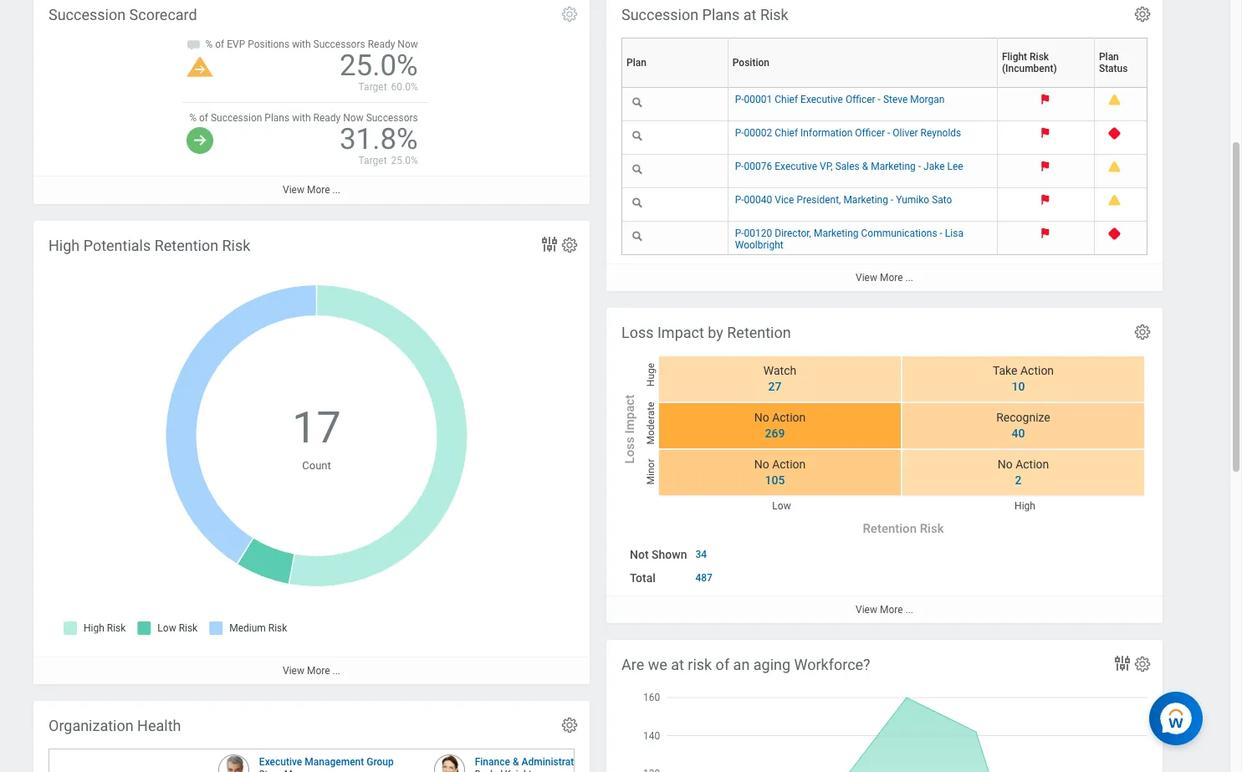 Task type: locate. For each thing, give the bounding box(es) containing it.
0 horizontal spatial at
[[671, 656, 684, 674]]

now down 25.0% target 60.0%
[[343, 112, 364, 124]]

2 loss from the top
[[623, 437, 638, 464]]

5 p- from the top
[[735, 228, 745, 239]]

% up neutral good 'icon'
[[189, 112, 197, 124]]

p-00001 chief executive officer - steve morgan link
[[735, 90, 945, 106]]

31.8%
[[340, 122, 418, 157]]

loss left minor
[[623, 437, 638, 464]]

target inside 25.0% target 60.0%
[[359, 81, 387, 93]]

1 horizontal spatial ready
[[368, 39, 395, 50]]

configure and view chart data image
[[540, 234, 560, 254]]

succession for succession plans at risk
[[622, 6, 699, 23]]

view inside loss impact by retention element
[[856, 604, 878, 616]]

morgan
[[911, 94, 945, 106]]

p- inside 'link'
[[735, 127, 745, 139]]

impact left moderate
[[623, 395, 638, 434]]

p- for 00002
[[735, 127, 745, 139]]

of left an
[[716, 656, 730, 674]]

target left 60.0%
[[359, 81, 387, 93]]

% for % of evp positions with successors ready now
[[205, 39, 213, 50]]

plans up position
[[703, 6, 740, 23]]

action inside no action 105
[[773, 458, 806, 471]]

... inside succession plans at risk element
[[906, 272, 914, 284]]

p- up 00076
[[735, 127, 745, 139]]

view more ...
[[283, 184, 341, 196], [856, 272, 914, 284], [856, 604, 914, 616], [283, 665, 341, 677]]

chief right 00002
[[775, 127, 799, 139]]

2 chief from the top
[[775, 127, 799, 139]]

0 horizontal spatial successors
[[313, 39, 365, 50]]

1 vertical spatial %
[[189, 112, 197, 124]]

more for loss impact by retention
[[880, 604, 903, 616]]

impact left by
[[658, 324, 705, 341]]

0 vertical spatial successors
[[313, 39, 365, 50]]

succession up plan button
[[622, 6, 699, 23]]

31.8% target 25.0%
[[340, 122, 418, 167]]

succession
[[49, 6, 126, 23], [622, 6, 699, 23], [211, 112, 262, 124]]

ready
[[368, 39, 395, 50], [313, 112, 341, 124]]

officer left oliver
[[856, 127, 886, 139]]

% up neutral warning image
[[205, 39, 213, 50]]

at up position
[[744, 6, 757, 23]]

more inside high potentials retention risk element
[[307, 665, 330, 677]]

risk inside high potentials retention risk element
[[222, 237, 251, 254]]

marketing inside p-00120 director, marketing communications - lisa woolbright
[[814, 228, 859, 239]]

25.0% down 60.0%
[[391, 155, 418, 167]]

retention
[[155, 237, 219, 254], [727, 324, 791, 341], [863, 522, 917, 537]]

with right the positions
[[292, 39, 311, 50]]

view inside succession plans at risk element
[[856, 272, 878, 284]]

0 vertical spatial %
[[205, 39, 213, 50]]

high for high
[[1015, 501, 1036, 512]]

2 vertical spatial retention
[[863, 522, 917, 537]]

1 vertical spatial with
[[292, 112, 311, 124]]

2 target from the top
[[359, 155, 387, 167]]

0 vertical spatial at
[[744, 6, 757, 23]]

are we at risk of an aging workforce? element
[[607, 640, 1163, 772]]

1 vertical spatial ready
[[313, 112, 341, 124]]

p- up 00002
[[735, 94, 745, 106]]

0 vertical spatial with
[[292, 39, 311, 50]]

1 vertical spatial chief
[[775, 127, 799, 139]]

succession left scorecard
[[49, 6, 126, 23]]

action for 269
[[773, 411, 806, 425]]

action inside the no action 269
[[773, 411, 806, 425]]

0 vertical spatial officer
[[846, 94, 876, 106]]

officer for executive
[[846, 94, 876, 106]]

plan for plan
[[627, 57, 647, 69]]

more inside succession plans at risk element
[[880, 272, 903, 284]]

action up 105 button at the right bottom of the page
[[773, 458, 806, 471]]

%
[[205, 39, 213, 50], [189, 112, 197, 124]]

- left jake
[[919, 161, 921, 172]]

1 with from the top
[[292, 39, 311, 50]]

no up 105
[[755, 458, 770, 471]]

configure succession plans at risk image
[[1134, 5, 1152, 23]]

1 vertical spatial retention
[[727, 324, 791, 341]]

25.0% up '31.8%'
[[340, 49, 418, 83]]

watch
[[764, 364, 797, 378]]

high left the "potentials"
[[49, 237, 80, 254]]

1 vertical spatial plans
[[265, 112, 290, 124]]

of left evp
[[215, 39, 225, 50]]

0 vertical spatial now
[[398, 39, 418, 50]]

0 vertical spatial impact
[[658, 324, 705, 341]]

1 horizontal spatial impact
[[658, 324, 705, 341]]

1 vertical spatial at
[[671, 656, 684, 674]]

at right the we
[[671, 656, 684, 674]]

high down 2 button
[[1015, 501, 1036, 512]]

p- for 00076
[[735, 161, 745, 172]]

no for no action 2
[[998, 458, 1013, 471]]

2 vertical spatial executive
[[259, 757, 302, 768]]

00001
[[745, 94, 773, 106]]

woolbright
[[735, 239, 784, 251]]

executive up information on the top
[[801, 94, 844, 106]]

0 horizontal spatial succession
[[49, 6, 126, 23]]

no up the 269
[[755, 411, 770, 425]]

p- inside p-00120 director, marketing communications - lisa woolbright
[[735, 228, 745, 239]]

target inside the 31.8% target 25.0%
[[359, 155, 387, 167]]

2 vertical spatial marketing
[[814, 228, 859, 239]]

executive left management on the left bottom
[[259, 757, 302, 768]]

ready down 25.0% target 60.0%
[[313, 112, 341, 124]]

configure and view chart data image
[[1113, 654, 1133, 674]]

shown
[[652, 548, 687, 562]]

view more ... for loss impact by retention
[[856, 604, 914, 616]]

view more ... inside high potentials retention risk element
[[283, 665, 341, 677]]

... inside loss impact by retention element
[[906, 604, 914, 616]]

more
[[307, 184, 330, 196], [880, 272, 903, 284], [880, 604, 903, 616], [307, 665, 330, 677]]

... inside succession scorecard element
[[333, 184, 341, 196]]

0 horizontal spatial %
[[189, 112, 197, 124]]

view more ... inside loss impact by retention element
[[856, 604, 914, 616]]

more inside loss impact by retention element
[[880, 604, 903, 616]]

risk inside loss impact by retention element
[[920, 522, 944, 537]]

target for 31.8%
[[359, 155, 387, 167]]

1 vertical spatial loss
[[623, 437, 638, 464]]

view inside high potentials retention risk element
[[283, 665, 305, 677]]

0 horizontal spatial now
[[343, 112, 364, 124]]

0 horizontal spatial &
[[513, 757, 519, 768]]

plans down the positions
[[265, 112, 290, 124]]

0 horizontal spatial ready
[[313, 112, 341, 124]]

- left the steve on the top right
[[878, 94, 881, 106]]

p- up 00040
[[735, 161, 745, 172]]

action inside no action 2
[[1016, 458, 1050, 471]]

0 horizontal spatial of
[[199, 112, 208, 124]]

1 vertical spatial target
[[359, 155, 387, 167]]

no for no action 105
[[755, 458, 770, 471]]

105 button
[[765, 473, 788, 489]]

2 horizontal spatial succession
[[622, 6, 699, 23]]

plan status
[[1100, 51, 1129, 75]]

now
[[398, 39, 418, 50], [343, 112, 364, 124]]

plan
[[1100, 51, 1120, 63], [627, 57, 647, 69]]

high potentials retention risk element
[[33, 221, 590, 685]]

chief inside 'link'
[[775, 127, 799, 139]]

- inside 'link'
[[888, 127, 891, 139]]

1 vertical spatial high
[[1015, 501, 1036, 512]]

of up neutral good 'icon'
[[199, 112, 208, 124]]

1 target from the top
[[359, 81, 387, 93]]

0 vertical spatial high
[[49, 237, 80, 254]]

succession up neutral good 'icon'
[[211, 112, 262, 124]]

view more ... link for high potentials retention risk
[[33, 657, 590, 685]]

p-00076 executive vp, sales & marketing - jake lee link
[[735, 157, 964, 172]]

loss impact
[[623, 395, 638, 464]]

with for ready
[[292, 112, 311, 124]]

succession inside succession plans at risk element
[[622, 6, 699, 23]]

... for succession scorecard
[[333, 184, 341, 196]]

action inside "take action 10"
[[1021, 364, 1055, 378]]

1 horizontal spatial %
[[205, 39, 213, 50]]

0 vertical spatial &
[[863, 161, 869, 172]]

1 vertical spatial of
[[199, 112, 208, 124]]

0 vertical spatial plans
[[703, 6, 740, 23]]

executive left vp,
[[775, 161, 818, 172]]

officer up p-00002 chief information officer - oliver reynolds 'link'
[[846, 94, 876, 106]]

sato
[[932, 194, 953, 206]]

officer inside 'link'
[[856, 127, 886, 139]]

1 p- from the top
[[735, 94, 745, 106]]

2 p- from the top
[[735, 127, 745, 139]]

chief right "00001" at right top
[[775, 94, 799, 106]]

column header
[[49, 750, 212, 772]]

action for 105
[[773, 458, 806, 471]]

25.0%
[[340, 49, 418, 83], [391, 155, 418, 167]]

of for evp
[[215, 39, 225, 50]]

1 horizontal spatial of
[[215, 39, 225, 50]]

not shown 34
[[630, 548, 707, 562]]

not
[[630, 548, 649, 562]]

view for high potentials retention risk
[[283, 665, 305, 677]]

action up 2 button
[[1016, 458, 1050, 471]]

0 vertical spatial chief
[[775, 94, 799, 106]]

executive management group
[[259, 757, 394, 768]]

- for lisa
[[940, 228, 943, 239]]

0 horizontal spatial high
[[49, 237, 80, 254]]

3 p- from the top
[[735, 161, 745, 172]]

1 vertical spatial impact
[[623, 395, 638, 434]]

impact
[[658, 324, 705, 341], [623, 395, 638, 434]]

0 vertical spatial target
[[359, 81, 387, 93]]

p- for 00001
[[735, 94, 745, 106]]

view more ... link for succession scorecard
[[33, 176, 590, 204]]

executive
[[801, 94, 844, 106], [775, 161, 818, 172], [259, 757, 302, 768]]

p-
[[735, 94, 745, 106], [735, 127, 745, 139], [735, 161, 745, 172], [735, 194, 745, 206], [735, 228, 745, 239]]

view inside succession scorecard element
[[283, 184, 305, 196]]

2 vertical spatial of
[[716, 656, 730, 674]]

no inside the no action 269
[[755, 411, 770, 425]]

action for 10
[[1021, 364, 1055, 378]]

view more ... link
[[33, 176, 590, 204], [607, 264, 1163, 291], [607, 596, 1163, 623], [33, 657, 590, 685]]

more inside succession scorecard element
[[307, 184, 330, 196]]

successors down 60.0%
[[366, 112, 418, 124]]

chief
[[775, 94, 799, 106], [775, 127, 799, 139]]

p- down 00040
[[735, 228, 745, 239]]

retention risk
[[863, 522, 944, 537]]

1 horizontal spatial at
[[744, 6, 757, 23]]

lee
[[948, 161, 964, 172]]

organization
[[49, 717, 134, 735]]

loss impact by retention
[[622, 324, 791, 341]]

workforce?
[[795, 656, 871, 674]]

with down % of evp positions with successors ready now
[[292, 112, 311, 124]]

with
[[292, 39, 311, 50], [292, 112, 311, 124]]

view more ... inside succession plans at risk element
[[856, 272, 914, 284]]

- for steve
[[878, 94, 881, 106]]

loss for loss impact by retention
[[622, 324, 654, 341]]

p-00076 executive vp, sales & marketing - jake lee
[[735, 161, 964, 172]]

no inside no action 105
[[755, 458, 770, 471]]

succession for succession scorecard
[[49, 6, 126, 23]]

2 button
[[1016, 473, 1025, 489]]

action for 2
[[1016, 458, 1050, 471]]

0 horizontal spatial retention
[[155, 237, 219, 254]]

& right finance
[[513, 757, 519, 768]]

no down the '40'
[[998, 458, 1013, 471]]

0 vertical spatial loss
[[622, 324, 654, 341]]

evp
[[227, 39, 245, 50]]

successors right the positions
[[313, 39, 365, 50]]

view for succession scorecard
[[283, 184, 305, 196]]

action up 269 button
[[773, 411, 806, 425]]

potentials
[[83, 237, 151, 254]]

target down % of succession plans with ready now successors at the left of the page
[[359, 155, 387, 167]]

loss for loss impact
[[623, 437, 638, 464]]

vp,
[[820, 161, 833, 172]]

- for yumiko
[[891, 194, 894, 206]]

successors
[[313, 39, 365, 50], [366, 112, 418, 124]]

0 vertical spatial of
[[215, 39, 225, 50]]

officer
[[846, 94, 876, 106], [856, 127, 886, 139]]

plan button
[[627, 38, 735, 87]]

- left lisa
[[940, 228, 943, 239]]

p- down 00076
[[735, 194, 745, 206]]

1 horizontal spatial &
[[863, 161, 869, 172]]

0 horizontal spatial plans
[[265, 112, 290, 124]]

... inside high potentials retention risk element
[[333, 665, 341, 677]]

269
[[765, 427, 785, 440]]

view more ... inside succession scorecard element
[[283, 184, 341, 196]]

- left the yumiko
[[891, 194, 894, 206]]

- for oliver
[[888, 127, 891, 139]]

marketing down p-00076 executive vp, sales & marketing - jake lee
[[844, 194, 889, 206]]

no action 2
[[998, 458, 1050, 487]]

17
[[292, 403, 341, 454]]

loss up huge
[[622, 324, 654, 341]]

scorecard
[[129, 6, 197, 23]]

0 horizontal spatial plan
[[627, 57, 647, 69]]

- inside p-00120 director, marketing communications - lisa woolbright
[[940, 228, 943, 239]]

marketing
[[871, 161, 916, 172], [844, 194, 889, 206], [814, 228, 859, 239]]

1 vertical spatial &
[[513, 757, 519, 768]]

1 chief from the top
[[775, 94, 799, 106]]

1 loss from the top
[[622, 324, 654, 341]]

finance & administration link
[[475, 753, 588, 768]]

1 horizontal spatial succession
[[211, 112, 262, 124]]

- left oliver
[[888, 127, 891, 139]]

1 horizontal spatial plan
[[1100, 51, 1120, 63]]

action up 10 button
[[1021, 364, 1055, 378]]

jake
[[924, 161, 945, 172]]

0 horizontal spatial impact
[[623, 395, 638, 434]]

plan inside plan status
[[1100, 51, 1120, 63]]

now up 60.0%
[[398, 39, 418, 50]]

0 vertical spatial executive
[[801, 94, 844, 106]]

1 horizontal spatial high
[[1015, 501, 1036, 512]]

1 vertical spatial successors
[[366, 112, 418, 124]]

1 horizontal spatial plans
[[703, 6, 740, 23]]

high inside loss impact by retention element
[[1015, 501, 1036, 512]]

1 vertical spatial officer
[[856, 127, 886, 139]]

marketing down oliver
[[871, 161, 916, 172]]

10 button
[[1012, 379, 1028, 395]]

40
[[1012, 427, 1026, 440]]

0 vertical spatial marketing
[[871, 161, 916, 172]]

finance & administration
[[475, 757, 588, 768]]

% for % of succession plans with ready now successors
[[189, 112, 197, 124]]

4 p- from the top
[[735, 194, 745, 206]]

1 vertical spatial 25.0%
[[391, 155, 418, 167]]

high potentials retention risk
[[49, 237, 251, 254]]

target
[[359, 81, 387, 93], [359, 155, 387, 167]]

ready up 60.0%
[[368, 39, 395, 50]]

17 count
[[292, 403, 341, 472]]

-
[[878, 94, 881, 106], [888, 127, 891, 139], [919, 161, 921, 172], [891, 194, 894, 206], [940, 228, 943, 239]]

organization health element
[[33, 701, 1243, 772]]

plans
[[703, 6, 740, 23], [265, 112, 290, 124]]

marketing down the p-00040 vice president, marketing - yumiko sato
[[814, 228, 859, 239]]

2 horizontal spatial of
[[716, 656, 730, 674]]

& right the sales
[[863, 161, 869, 172]]

view more ... for high potentials retention risk
[[283, 665, 341, 677]]

1 vertical spatial marketing
[[844, 194, 889, 206]]

no inside no action 2
[[998, 458, 1013, 471]]

2 with from the top
[[292, 112, 311, 124]]



Task type: describe. For each thing, give the bounding box(es) containing it.
executive inside the organization health element
[[259, 757, 302, 768]]

of for succession
[[199, 112, 208, 124]]

by
[[708, 324, 724, 341]]

p-00120 director, marketing communications - lisa woolbright
[[735, 228, 964, 251]]

25.0% inside the 31.8% target 25.0%
[[391, 155, 418, 167]]

recognize
[[997, 411, 1051, 425]]

president,
[[797, 194, 841, 206]]

are we at risk of an aging workforce?
[[622, 656, 871, 674]]

& inside succession plans at risk element
[[863, 161, 869, 172]]

269 button
[[765, 426, 788, 442]]

target for 25.0%
[[359, 81, 387, 93]]

oliver
[[893, 127, 919, 139]]

& inside the organization health element
[[513, 757, 519, 768]]

0 vertical spatial ready
[[368, 39, 395, 50]]

view for loss impact by retention
[[856, 604, 878, 616]]

plan for plan status
[[1100, 51, 1120, 63]]

executive management group link
[[259, 753, 394, 768]]

recognize 40
[[997, 411, 1051, 440]]

status
[[1100, 63, 1129, 75]]

00002
[[745, 127, 773, 139]]

minor
[[645, 459, 657, 485]]

steve
[[884, 94, 908, 106]]

configure succession scorecard image
[[561, 5, 579, 23]]

(incumbent)
[[1003, 63, 1058, 75]]

officer for information
[[856, 127, 886, 139]]

at for we
[[671, 656, 684, 674]]

health
[[137, 717, 181, 735]]

25.0% target 60.0%
[[340, 49, 418, 93]]

more for succession plans at risk
[[880, 272, 903, 284]]

management
[[305, 757, 364, 768]]

1 vertical spatial now
[[343, 112, 364, 124]]

10
[[1012, 380, 1026, 393]]

yumiko
[[896, 194, 930, 206]]

view more ... link for loss impact by retention
[[607, 596, 1163, 623]]

40 button
[[1012, 426, 1028, 442]]

reynolds
[[921, 127, 962, 139]]

configure are we at risk of an aging workforce? image
[[1134, 655, 1152, 674]]

lisa
[[946, 228, 964, 239]]

27 button
[[769, 379, 785, 395]]

flight
[[1003, 51, 1028, 63]]

sales
[[836, 161, 860, 172]]

low
[[773, 501, 791, 512]]

p-00120 director, marketing communications - lisa woolbright link
[[735, 224, 964, 251]]

positions
[[248, 39, 290, 50]]

total
[[630, 572, 656, 585]]

more for high potentials retention risk
[[307, 665, 330, 677]]

1 horizontal spatial successors
[[366, 112, 418, 124]]

impact for loss impact
[[623, 395, 638, 434]]

succession scorecard element
[[33, 0, 590, 204]]

succession plans at risk
[[622, 6, 789, 23]]

00040
[[745, 194, 773, 206]]

p-00040 vice president, marketing - yumiko sato link
[[735, 191, 953, 206]]

vice
[[775, 194, 795, 206]]

administration
[[522, 757, 588, 768]]

% of succession plans with ready now successors
[[189, 112, 418, 124]]

configure high potentials retention risk image
[[561, 236, 579, 254]]

00120
[[745, 228, 773, 239]]

105
[[765, 474, 785, 487]]

p-00002 chief information officer - oliver reynolds link
[[735, 124, 962, 139]]

position
[[733, 57, 770, 69]]

34 button
[[696, 548, 710, 562]]

huge
[[645, 363, 657, 387]]

information
[[801, 127, 853, 139]]

organization health
[[49, 717, 181, 735]]

director,
[[775, 228, 812, 239]]

... for high potentials retention risk
[[333, 665, 341, 677]]

no action 269
[[755, 411, 806, 440]]

1 horizontal spatial retention
[[727, 324, 791, 341]]

take
[[993, 364, 1018, 378]]

an
[[734, 656, 750, 674]]

neutral warning image
[[187, 57, 214, 77]]

487 button
[[696, 572, 715, 585]]

we
[[648, 656, 668, 674]]

column header inside the organization health element
[[49, 750, 212, 772]]

27
[[769, 380, 782, 393]]

aging
[[754, 656, 791, 674]]

succession plans at risk element
[[607, 0, 1163, 291]]

at for plans
[[744, 6, 757, 23]]

configure loss impact by retention image
[[1134, 323, 1152, 341]]

view for succession plans at risk
[[856, 272, 878, 284]]

p-00040 vice president, marketing - yumiko sato
[[735, 194, 953, 206]]

risk
[[688, 656, 712, 674]]

60.0%
[[391, 81, 418, 93]]

view more ... for succession plans at risk
[[856, 272, 914, 284]]

1 vertical spatial executive
[[775, 161, 818, 172]]

view more ... for succession scorecard
[[283, 184, 341, 196]]

neutral good image
[[187, 127, 214, 154]]

plan status button
[[1100, 51, 1130, 75]]

0 vertical spatial retention
[[155, 237, 219, 254]]

chief for executive
[[775, 94, 799, 106]]

finance
[[475, 757, 510, 768]]

... for loss impact by retention
[[906, 604, 914, 616]]

impact for loss impact by retention
[[658, 324, 705, 341]]

plans inside succession scorecard element
[[265, 112, 290, 124]]

1 horizontal spatial now
[[398, 39, 418, 50]]

with for successors
[[292, 39, 311, 50]]

2 horizontal spatial retention
[[863, 522, 917, 537]]

p- for 00120
[[735, 228, 745, 239]]

2
[[1016, 474, 1022, 487]]

configure organization health image
[[561, 716, 579, 735]]

position button
[[733, 38, 1004, 87]]

34
[[696, 549, 707, 561]]

no action 105
[[755, 458, 806, 487]]

flight risk (incumbent) button
[[1003, 38, 1101, 87]]

p-00002 chief information officer - oliver reynolds
[[735, 127, 962, 139]]

group
[[367, 757, 394, 768]]

are
[[622, 656, 645, 674]]

view more ... link for succession plans at risk
[[607, 264, 1163, 291]]

count
[[302, 459, 331, 472]]

take action 10
[[993, 364, 1055, 393]]

more for succession scorecard
[[307, 184, 330, 196]]

p- for 00040
[[735, 194, 745, 206]]

chief for information
[[775, 127, 799, 139]]

no for no action 269
[[755, 411, 770, 425]]

moderate
[[645, 402, 657, 445]]

... for succession plans at risk
[[906, 272, 914, 284]]

high for high potentials retention risk
[[49, 237, 80, 254]]

watch 27
[[764, 364, 797, 393]]

risk inside flight risk (incumbent)
[[1030, 51, 1050, 63]]

communications
[[862, 228, 938, 239]]

succession scorecard
[[49, 6, 197, 23]]

0 vertical spatial 25.0%
[[340, 49, 418, 83]]

loss impact by retention element
[[607, 308, 1163, 623]]



Task type: vqa. For each thing, say whether or not it's contained in the screenshot.


